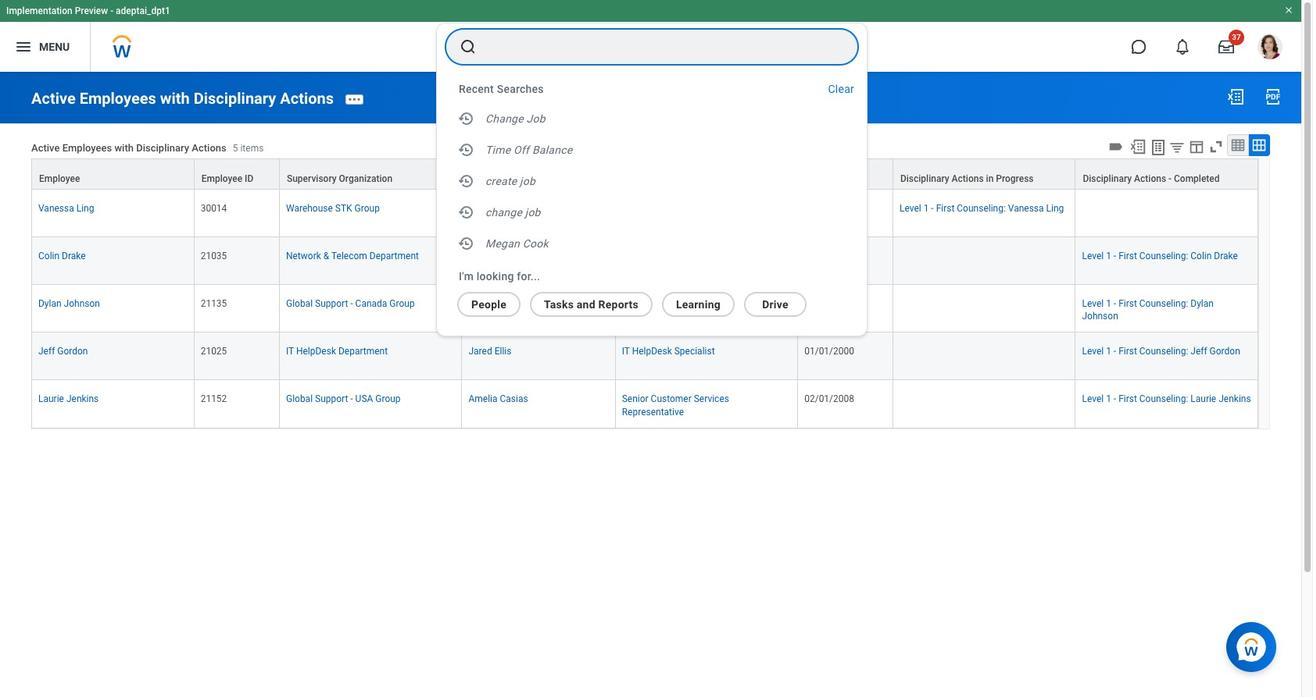 Task type: locate. For each thing, give the bounding box(es) containing it.
0 vertical spatial job
[[520, 175, 535, 188]]

active employees with disciplinary actions
[[31, 89, 334, 108]]

1 jeff from the left
[[38, 346, 55, 357]]

- down level 1 - first counseling: jeff gordon
[[1114, 394, 1116, 405]]

jared
[[469, 346, 492, 357]]

cook
[[523, 238, 549, 250]]

2 employee from the left
[[201, 173, 242, 184]]

4 row from the top
[[31, 285, 1258, 333]]

0 horizontal spatial it
[[286, 346, 294, 357]]

disciplinary inside popup button
[[900, 173, 949, 184]]

create job
[[485, 175, 535, 188]]

2 ling from the left
[[1046, 203, 1064, 214]]

alain dubois link
[[469, 296, 521, 310]]

tasks and reports
[[544, 299, 639, 311]]

2 dylan from the left
[[1191, 299, 1214, 310]]

- inside 'link'
[[350, 394, 353, 405]]

time off balance
[[485, 144, 572, 156]]

1 vertical spatial group
[[390, 299, 415, 310]]

people
[[471, 299, 507, 311]]

1 active from the top
[[31, 89, 76, 108]]

2 support from the top
[[315, 394, 348, 405]]

level 1 - first counseling: jeff gordon link
[[1082, 343, 1240, 357]]

counseling: for vanessa
[[957, 203, 1006, 214]]

1 horizontal spatial it
[[622, 346, 630, 357]]

1 for level 1 - first counseling: vanessa ling
[[924, 203, 929, 214]]

global down network
[[286, 299, 313, 310]]

5 row from the top
[[31, 333, 1258, 381]]

active down menu
[[31, 89, 76, 108]]

2 active from the top
[[31, 142, 60, 154]]

first up level 1 - first counseling: dylan johnson link
[[1119, 251, 1137, 262]]

tag image
[[1108, 138, 1125, 155]]

1 vertical spatial johnson
[[1082, 311, 1118, 322]]

employees up active employees with disciplinary actions 5 items
[[80, 89, 156, 108]]

i'm looking for...
[[459, 270, 540, 283]]

1 down disciplinary actions in progress
[[924, 203, 929, 214]]

job for create job
[[520, 175, 535, 188]]

with up employee popup button
[[114, 142, 134, 154]]

vanessa
[[38, 203, 74, 214], [1008, 203, 1044, 214]]

jeff inside level 1 - first counseling: jeff gordon link
[[1191, 346, 1207, 357]]

dylan inside the level 1 - first counseling: dylan johnson
[[1191, 299, 1214, 310]]

it inside 'it helpdesk specialist' link
[[622, 346, 630, 357]]

clear button
[[828, 81, 854, 97]]

ellis
[[494, 346, 511, 357]]

- left completed
[[1169, 173, 1172, 184]]

employee up vanessa ling link
[[39, 173, 80, 184]]

1 horizontal spatial jenkins
[[1219, 394, 1251, 405]]

1 up level 1 - first counseling: dylan johnson link
[[1106, 251, 1111, 262]]

1 horizontal spatial employee
[[201, 173, 242, 184]]

employees
[[80, 89, 156, 108], [62, 142, 112, 154]]

1 horizontal spatial ling
[[1046, 203, 1064, 214]]

- for level 1 - first counseling: colin drake
[[1114, 251, 1116, 262]]

customer service representative
[[622, 299, 760, 310]]

helpdesk left specialist
[[632, 346, 672, 357]]

1 gordon from the left
[[57, 346, 88, 357]]

items
[[240, 143, 264, 154]]

first inside the level 1 - first counseling: dylan johnson
[[1119, 299, 1137, 310]]

21025
[[201, 346, 227, 357]]

julie bowles
[[469, 251, 521, 262]]

2 colin from the left
[[1191, 251, 1212, 262]]

1 vertical spatial 01/01/2000
[[804, 346, 854, 357]]

gordon up level 1 - first counseling: laurie jenkins link
[[1210, 346, 1240, 357]]

1 inside level 1 - first counseling: vanessa ling link
[[924, 203, 929, 214]]

time image for change job
[[457, 109, 476, 128]]

view printable version (pdf) image
[[1264, 88, 1283, 106]]

helpdesk for specialist
[[632, 346, 672, 357]]

singh
[[503, 203, 526, 214]]

0 vertical spatial time image
[[457, 109, 476, 128]]

21152
[[201, 394, 227, 405]]

1 horizontal spatial with
[[160, 89, 190, 108]]

customer inside customer service representative link
[[622, 299, 663, 310]]

employee for employee id
[[201, 173, 242, 184]]

1 inside the level 1 - first counseling: dylan johnson
[[1106, 299, 1111, 310]]

0 horizontal spatial dylan
[[38, 299, 61, 310]]

counseling: for dylan
[[1139, 299, 1188, 310]]

searches
[[497, 83, 544, 95]]

export to excel image
[[1226, 88, 1245, 106], [1129, 138, 1147, 155]]

dylan johnson link
[[38, 296, 100, 310]]

time image up ashanti
[[457, 172, 476, 191]]

employees for active employees with disciplinary actions 5 items
[[62, 142, 112, 154]]

- down the level 1 - first counseling: dylan johnson
[[1114, 346, 1116, 357]]

1 vertical spatial active
[[31, 142, 60, 154]]

cell
[[616, 190, 798, 238], [1076, 190, 1258, 238], [616, 238, 798, 285], [893, 238, 1076, 285], [893, 285, 1076, 333], [893, 333, 1076, 381], [893, 381, 1076, 429]]

1 laurie from the left
[[38, 394, 64, 405]]

disciplinary actions - completed button
[[1076, 159, 1258, 189]]

jeff up the laurie jenkins link
[[38, 346, 55, 357]]

profile logan mcneil image
[[1258, 34, 1283, 63]]

0 vertical spatial group
[[355, 203, 380, 214]]

close environment banner image
[[1284, 5, 1294, 15]]

adeptai_dpt1
[[116, 5, 170, 16]]

megan
[[485, 238, 520, 250]]

2 time image from the top
[[457, 203, 476, 222]]

level for level 1 - first counseling: colin drake
[[1082, 251, 1104, 262]]

- inside menu banner
[[110, 5, 113, 16]]

1 support from the top
[[315, 299, 348, 310]]

megan cook
[[485, 238, 549, 250]]

helpdesk for department
[[296, 346, 336, 357]]

support inside 'link'
[[315, 394, 348, 405]]

global inside 'link'
[[286, 394, 313, 405]]

0 vertical spatial with
[[160, 89, 190, 108]]

first up level 1 - first counseling: jeff gordon link
[[1119, 299, 1137, 310]]

2 jenkins from the left
[[1219, 394, 1251, 405]]

time image
[[457, 109, 476, 128], [457, 141, 476, 159], [457, 234, 476, 253]]

0 horizontal spatial gordon
[[57, 346, 88, 357]]

jenkins
[[66, 394, 99, 405], [1219, 394, 1251, 405]]

export to excel image left export to worksheets image
[[1129, 138, 1147, 155]]

it for it helpdesk specialist
[[622, 346, 630, 357]]

job right create
[[520, 175, 535, 188]]

1 vertical spatial global
[[286, 394, 313, 405]]

0 vertical spatial support
[[315, 299, 348, 310]]

laurie down level 1 - first counseling: jeff gordon
[[1191, 394, 1216, 405]]

time image left the change
[[457, 203, 476, 222]]

table image
[[1230, 137, 1246, 153]]

1 horizontal spatial johnson
[[1082, 311, 1118, 322]]

0 vertical spatial customer
[[622, 299, 663, 310]]

0 horizontal spatial jenkins
[[66, 394, 99, 405]]

01/01/2000 right drive
[[804, 299, 854, 310]]

job right the change
[[525, 206, 541, 219]]

first for level 1 - first counseling: jeff gordon
[[1119, 346, 1137, 357]]

canada
[[355, 299, 387, 310]]

counseling: for colin
[[1139, 251, 1188, 262]]

dylan johnson
[[38, 299, 100, 310]]

row containing laurie jenkins
[[31, 381, 1258, 429]]

time image
[[457, 172, 476, 191], [457, 203, 476, 222]]

1 vanessa from the left
[[38, 203, 74, 214]]

0 horizontal spatial jeff
[[38, 346, 55, 357]]

counseling: up level 1 - first counseling: jeff gordon link
[[1139, 299, 1188, 310]]

gordon
[[57, 346, 88, 357], [1210, 346, 1240, 357]]

1 horizontal spatial drake
[[1214, 251, 1238, 262]]

2 it from the left
[[622, 346, 630, 357]]

1 horizontal spatial representative
[[698, 299, 760, 310]]

employee for employee
[[39, 173, 80, 184]]

create
[[485, 175, 517, 188]]

- right preview
[[110, 5, 113, 16]]

- for level 1 - first counseling: jeff gordon
[[1114, 346, 1116, 357]]

customer left "service"
[[622, 299, 663, 310]]

laurie down jeff gordon
[[38, 394, 64, 405]]

first down level 1 - first counseling: jeff gordon
[[1119, 394, 1137, 405]]

- left canada
[[350, 299, 353, 310]]

1 for level 1 - first counseling: jeff gordon
[[1106, 346, 1111, 357]]

specialist
[[674, 346, 715, 357]]

2 global from the top
[[286, 394, 313, 405]]

it up the global support - usa group 'link'
[[286, 346, 294, 357]]

active up vanessa ling link
[[31, 142, 60, 154]]

row containing colin drake
[[31, 238, 1258, 285]]

2 row from the top
[[31, 190, 1258, 238]]

implementation preview -   adeptai_dpt1
[[6, 5, 170, 16]]

- inside the level 1 - first counseling: dylan johnson
[[1114, 299, 1116, 310]]

ling
[[76, 203, 94, 214], [1046, 203, 1064, 214]]

30014
[[201, 203, 227, 214]]

1 it from the left
[[286, 346, 294, 357]]

global down it helpdesk department
[[286, 394, 313, 405]]

global for global support - usa group
[[286, 394, 313, 405]]

alain dubois
[[469, 299, 521, 310]]

01/01/2000 up 02/01/2008
[[804, 346, 854, 357]]

1 vertical spatial employees
[[62, 142, 112, 154]]

- for level 1 - first counseling: laurie jenkins
[[1114, 394, 1116, 405]]

representative left drive
[[698, 299, 760, 310]]

1 vertical spatial representative
[[622, 407, 684, 418]]

column header
[[616, 159, 798, 190]]

1 inside level 1 - first counseling: laurie jenkins link
[[1106, 394, 1111, 405]]

customer
[[622, 299, 663, 310], [651, 394, 692, 405]]

manager
[[508, 173, 545, 184]]

1 drake from the left
[[62, 251, 86, 262]]

customer service representative link
[[622, 296, 760, 310]]

- up level 1 - first counseling: dylan johnson link
[[1114, 251, 1116, 262]]

- left usa
[[350, 394, 353, 405]]

with up active employees with disciplinary actions 5 items
[[160, 89, 190, 108]]

0 horizontal spatial employee
[[39, 173, 80, 184]]

1 horizontal spatial jeff
[[1191, 346, 1207, 357]]

support left canada
[[315, 299, 348, 310]]

0 vertical spatial active
[[31, 89, 76, 108]]

counseling: up level 1 - first counseling: dylan johnson link
[[1139, 251, 1188, 262]]

1 horizontal spatial laurie
[[1191, 394, 1216, 405]]

it
[[286, 346, 294, 357], [622, 346, 630, 357]]

2 drake from the left
[[1214, 251, 1238, 262]]

2 helpdesk from the left
[[632, 346, 672, 357]]

2 vertical spatial group
[[375, 394, 401, 405]]

1 vertical spatial time image
[[457, 141, 476, 159]]

jeff up level 1 - first counseling: laurie jenkins link
[[1191, 346, 1207, 357]]

customer right senior
[[651, 394, 692, 405]]

0 horizontal spatial representative
[[622, 407, 684, 418]]

vanessa down progress
[[1008, 203, 1044, 214]]

2 jeff from the left
[[1191, 346, 1207, 357]]

- inside popup button
[[1169, 173, 1172, 184]]

global
[[286, 299, 313, 310], [286, 394, 313, 405]]

network
[[286, 251, 321, 262]]

first down the level 1 - first counseling: dylan johnson
[[1119, 346, 1137, 357]]

-
[[110, 5, 113, 16], [1169, 173, 1172, 184], [931, 203, 934, 214], [1114, 251, 1116, 262], [350, 299, 353, 310], [1114, 299, 1116, 310], [1114, 346, 1116, 357], [350, 394, 353, 405], [1114, 394, 1116, 405]]

1 vertical spatial job
[[525, 206, 541, 219]]

helpdesk up the global support - usa group 'link'
[[296, 346, 336, 357]]

1 for level 1 - first counseling: colin drake
[[1106, 251, 1111, 262]]

group right the stk
[[355, 203, 380, 214]]

johnson up jeff gordon link
[[64, 299, 100, 310]]

0 horizontal spatial laurie
[[38, 394, 64, 405]]

group right usa
[[375, 394, 401, 405]]

support left usa
[[315, 394, 348, 405]]

supervisory organization
[[287, 173, 392, 184]]

amelia casias link
[[469, 391, 528, 405]]

group for canada
[[390, 299, 415, 310]]

1 horizontal spatial gordon
[[1210, 346, 1240, 357]]

alain
[[469, 299, 490, 310]]

1 horizontal spatial export to excel image
[[1226, 88, 1245, 106]]

counseling: for jeff
[[1139, 346, 1188, 357]]

department right 'telecom'
[[370, 251, 419, 262]]

global support - canada group
[[286, 299, 415, 310]]

0 vertical spatial representative
[[698, 299, 760, 310]]

- for implementation preview -   adeptai_dpt1
[[110, 5, 113, 16]]

1 01/01/2000 from the top
[[804, 299, 854, 310]]

level 1 - first counseling: laurie jenkins
[[1082, 394, 1251, 405]]

vanessa ling
[[38, 203, 94, 214]]

1 inside level 1 - first counseling: colin drake link
[[1106, 251, 1111, 262]]

1 horizontal spatial dylan
[[1191, 299, 1214, 310]]

helpdesk inside it helpdesk department link
[[296, 346, 336, 357]]

group inside 'link'
[[375, 394, 401, 405]]

0 vertical spatial time image
[[457, 172, 476, 191]]

first for level 1 - first counseling: vanessa ling
[[936, 203, 955, 214]]

level inside the level 1 - first counseling: dylan johnson
[[1082, 299, 1104, 310]]

counseling: down in
[[957, 203, 1006, 214]]

1 vertical spatial with
[[114, 142, 134, 154]]

level for level 1 - first counseling: vanessa ling
[[900, 203, 921, 214]]

jeff gordon
[[38, 346, 88, 357]]

0 vertical spatial johnson
[[64, 299, 100, 310]]

1 time image from the top
[[457, 109, 476, 128]]

jeff gordon link
[[38, 343, 88, 357]]

1 colin from the left
[[38, 251, 59, 262]]

justify image
[[14, 38, 33, 56]]

representative inside customer service representative link
[[698, 299, 760, 310]]

1 row from the top
[[31, 159, 1258, 190]]

it inside it helpdesk department link
[[286, 346, 294, 357]]

- for global support - canada group
[[350, 299, 353, 310]]

1 dylan from the left
[[38, 299, 61, 310]]

it down reports
[[622, 346, 630, 357]]

1 time image from the top
[[457, 172, 476, 191]]

- down disciplinary actions in progress
[[931, 203, 934, 214]]

0 vertical spatial global
[[286, 299, 313, 310]]

select to filter grid data image
[[1169, 139, 1186, 155]]

0 horizontal spatial export to excel image
[[1129, 138, 1147, 155]]

job
[[526, 113, 545, 125]]

time image down recent
[[457, 109, 476, 128]]

2 vertical spatial time image
[[457, 234, 476, 253]]

department up usa
[[338, 346, 388, 357]]

0 horizontal spatial vanessa
[[38, 203, 74, 214]]

0 horizontal spatial with
[[114, 142, 134, 154]]

senior customer services representative link
[[622, 391, 729, 418]]

0 horizontal spatial helpdesk
[[296, 346, 336, 357]]

37 button
[[1209, 30, 1244, 64]]

dylan up level 1 - first counseling: jeff gordon link
[[1191, 299, 1214, 310]]

dylan up jeff gordon link
[[38, 299, 61, 310]]

group
[[355, 203, 380, 214], [390, 299, 415, 310], [375, 394, 401, 405]]

6 row from the top
[[31, 381, 1258, 429]]

1 horizontal spatial colin
[[1191, 251, 1212, 262]]

2 laurie from the left
[[1191, 394, 1216, 405]]

time image left time
[[457, 141, 476, 159]]

first for level 1 - first counseling: colin drake
[[1119, 251, 1137, 262]]

0 horizontal spatial ling
[[76, 203, 94, 214]]

colin
[[38, 251, 59, 262], [1191, 251, 1212, 262]]

3 time image from the top
[[457, 234, 476, 253]]

1 inside level 1 - first counseling: jeff gordon link
[[1106, 346, 1111, 357]]

disciplinary down tag icon
[[1083, 173, 1132, 184]]

row containing dylan johnson
[[31, 285, 1258, 333]]

first down disciplinary actions in progress
[[936, 203, 955, 214]]

employees up employee popup button
[[62, 142, 112, 154]]

counseling: down level 1 - first counseling: jeff gordon
[[1139, 394, 1188, 405]]

counseling: down the level 1 - first counseling: dylan johnson
[[1139, 346, 1188, 357]]

jeff inside jeff gordon link
[[38, 346, 55, 357]]

gordon up the laurie jenkins link
[[57, 346, 88, 357]]

2 01/01/2000 from the top
[[804, 346, 854, 357]]

02/01/2008
[[804, 394, 854, 405]]

expand table image
[[1251, 137, 1267, 153]]

1 vertical spatial support
[[315, 394, 348, 405]]

time image up i'm on the left of page
[[457, 234, 476, 253]]

jared ellis
[[469, 346, 511, 357]]

1 horizontal spatial vanessa
[[1008, 203, 1044, 214]]

column header inside active employees with disciplinary actions main content
[[616, 159, 798, 190]]

2 time image from the top
[[457, 141, 476, 159]]

counseling: inside the level 1 - first counseling: dylan johnson
[[1139, 299, 1188, 310]]

laurie jenkins link
[[38, 391, 99, 405]]

disciplinary actions - completed
[[1083, 173, 1220, 184]]

usa
[[355, 394, 373, 405]]

row containing jeff gordon
[[31, 333, 1258, 381]]

- up level 1 - first counseling: jeff gordon link
[[1114, 299, 1116, 310]]

dylan
[[38, 299, 61, 310], [1191, 299, 1214, 310]]

0 horizontal spatial drake
[[62, 251, 86, 262]]

it helpdesk department link
[[286, 343, 388, 357]]

none search field containing recent searches
[[436, 23, 868, 337]]

1 horizontal spatial helpdesk
[[632, 346, 672, 357]]

representative down senior
[[622, 407, 684, 418]]

0 vertical spatial employees
[[80, 89, 156, 108]]

colin up dylan johnson link
[[38, 251, 59, 262]]

vanessa up colin drake link
[[38, 203, 74, 214]]

1 helpdesk from the left
[[296, 346, 336, 357]]

support for canada
[[315, 299, 348, 310]]

export to excel image left view printable version (pdf) icon
[[1226, 88, 1245, 106]]

customer inside senior customer services representative
[[651, 394, 692, 405]]

helpdesk inside 'it helpdesk specialist' link
[[632, 346, 672, 357]]

colin up level 1 - first counseling: dylan johnson link
[[1191, 251, 1212, 262]]

3 row from the top
[[31, 238, 1258, 285]]

0 vertical spatial 01/01/2000
[[804, 299, 854, 310]]

it helpdesk specialist
[[622, 346, 715, 357]]

1 down the level 1 - first counseling: dylan johnson
[[1106, 346, 1111, 357]]

1 vertical spatial time image
[[457, 203, 476, 222]]

1 up level 1 - first counseling: jeff gordon link
[[1106, 299, 1111, 310]]

Search Workday  search field
[[487, 30, 826, 64]]

21035
[[201, 251, 227, 262]]

row
[[31, 159, 1258, 190], [31, 190, 1258, 238], [31, 238, 1258, 285], [31, 285, 1258, 333], [31, 333, 1258, 381], [31, 381, 1258, 429]]

disciplinary up 5
[[194, 89, 276, 108]]

1 global from the top
[[286, 299, 313, 310]]

disciplinary up level 1 - first counseling: vanessa ling link
[[900, 173, 949, 184]]

time image for create job
[[457, 172, 476, 191]]

level
[[900, 203, 921, 214], [1082, 251, 1104, 262], [1082, 299, 1104, 310], [1082, 346, 1104, 357], [1082, 394, 1104, 405]]

1 down level 1 - first counseling: jeff gordon
[[1106, 394, 1111, 405]]

employee left id
[[201, 173, 242, 184]]

time image for time off balance
[[457, 141, 476, 159]]

helpdesk
[[296, 346, 336, 357], [632, 346, 672, 357]]

group right canada
[[390, 299, 415, 310]]

johnson up level 1 - first counseling: jeff gordon link
[[1082, 311, 1118, 322]]

1 vertical spatial customer
[[651, 394, 692, 405]]

None search field
[[436, 23, 868, 337]]

toolbar
[[1105, 134, 1270, 159]]

1 employee from the left
[[39, 173, 80, 184]]

0 horizontal spatial colin
[[38, 251, 59, 262]]



Task type: vqa. For each thing, say whether or not it's contained in the screenshot.
the left Export to Excel icon
yes



Task type: describe. For each thing, give the bounding box(es) containing it.
global support - usa group link
[[286, 391, 401, 405]]

with for active employees with disciplinary actions 5 items
[[114, 142, 134, 154]]

click to view/edit grid preferences image
[[1188, 138, 1205, 155]]

level 1 - first counseling: vanessa ling link
[[900, 200, 1064, 214]]

drake inside colin drake link
[[62, 251, 86, 262]]

inbox large image
[[1219, 39, 1234, 55]]

counseling: for laurie
[[1139, 394, 1188, 405]]

01/01/2000 for customer service representative
[[804, 299, 854, 310]]

level 1 - first counseling: colin drake link
[[1082, 248, 1238, 262]]

disciplinary actions in progress
[[900, 173, 1034, 184]]

2 vanessa from the left
[[1008, 203, 1044, 214]]

active employees with disciplinary actions link
[[31, 89, 334, 108]]

- for level 1 - first counseling: vanessa ling
[[931, 203, 934, 214]]

37
[[1232, 33, 1241, 41]]

reports
[[598, 299, 639, 311]]

level 1 - first counseling: jeff gordon
[[1082, 346, 1240, 357]]

employees for active employees with disciplinary actions
[[80, 89, 156, 108]]

level for level 1 - first counseling: dylan johnson
[[1082, 299, 1104, 310]]

level 1 - first counseling: laurie jenkins link
[[1082, 391, 1251, 405]]

active employees with disciplinary actions 5 items
[[31, 142, 264, 154]]

colin drake
[[38, 251, 86, 262]]

vanessa ling link
[[38, 200, 94, 214]]

services
[[694, 394, 729, 405]]

telecom
[[331, 251, 367, 262]]

global for global support - canada group
[[286, 299, 313, 310]]

warehouse stk group
[[286, 203, 380, 214]]

disciplinary inside popup button
[[1083, 173, 1132, 184]]

- for level 1 - first counseling: dylan johnson
[[1114, 299, 1116, 310]]

change
[[485, 113, 524, 125]]

row containing employee
[[31, 159, 1258, 190]]

preview
[[75, 5, 108, 16]]

fullscreen image
[[1208, 138, 1225, 155]]

group for usa
[[375, 394, 401, 405]]

with for active employees with disciplinary actions
[[160, 89, 190, 108]]

level 1 - first counseling: vanessa ling
[[900, 203, 1064, 214]]

implementation
[[6, 5, 72, 16]]

change job
[[485, 206, 541, 219]]

julie bowles list item
[[469, 248, 546, 262]]

employee button
[[32, 159, 194, 189]]

network & telecom department
[[286, 251, 419, 262]]

- for disciplinary actions - completed
[[1169, 173, 1172, 184]]

julie bowles link
[[469, 248, 521, 262]]

senior
[[622, 394, 648, 405]]

1 for level 1 - first counseling: dylan johnson
[[1106, 299, 1111, 310]]

casias
[[500, 394, 528, 405]]

jared ellis link
[[469, 343, 511, 357]]

id
[[245, 173, 253, 184]]

5
[[233, 143, 238, 154]]

i'm looking for... list box
[[437, 286, 848, 317]]

21135
[[201, 299, 227, 310]]

for...
[[517, 270, 540, 283]]

items selected list
[[469, 248, 546, 262]]

level for level 1 - first counseling: laurie jenkins
[[1082, 394, 1104, 405]]

active employees with disciplinary actions main content
[[0, 72, 1301, 444]]

1 ling from the left
[[76, 203, 94, 214]]

recent searches
[[459, 83, 544, 95]]

1 jenkins from the left
[[66, 394, 99, 405]]

balance
[[532, 144, 572, 156]]

first for level 1 - first counseling: dylan johnson
[[1119, 299, 1137, 310]]

global support - usa group
[[286, 394, 401, 405]]

actions inside disciplinary actions in progress popup button
[[952, 173, 984, 184]]

job for change job
[[525, 206, 541, 219]]

time image for megan cook
[[457, 234, 476, 253]]

level for level 1 - first counseling: jeff gordon
[[1082, 346, 1104, 357]]

level 1 - first counseling: dylan johnson
[[1082, 299, 1214, 322]]

organization
[[339, 173, 392, 184]]

menu
[[39, 40, 70, 53]]

it for it helpdesk department
[[286, 346, 294, 357]]

worker's
[[469, 173, 505, 184]]

bowles
[[491, 251, 521, 262]]

amelia
[[469, 394, 498, 405]]

0 vertical spatial export to excel image
[[1226, 88, 1245, 106]]

1 for level 1 - first counseling: laurie jenkins
[[1106, 394, 1111, 405]]

warehouse
[[286, 203, 333, 214]]

in
[[986, 173, 994, 184]]

first for level 1 - first counseling: laurie jenkins
[[1119, 394, 1137, 405]]

active for active employees with disciplinary actions
[[31, 89, 76, 108]]

export to worksheets image
[[1149, 138, 1168, 157]]

supervisory
[[287, 173, 337, 184]]

off
[[514, 144, 529, 156]]

actions inside disciplinary actions - completed popup button
[[1134, 173, 1166, 184]]

i'm
[[459, 270, 474, 283]]

search image
[[459, 38, 478, 56]]

time image for change job
[[457, 203, 476, 222]]

drive
[[762, 299, 789, 311]]

notifications large image
[[1175, 39, 1190, 55]]

level 1 - first counseling: dylan johnson link
[[1082, 296, 1214, 322]]

ashanti
[[469, 203, 500, 214]]

completed
[[1174, 173, 1220, 184]]

it helpdesk specialist link
[[622, 343, 715, 357]]

worker's manager
[[469, 173, 545, 184]]

service
[[665, 299, 696, 310]]

dubois
[[492, 299, 521, 310]]

warehouse stk group link
[[286, 200, 380, 214]]

disciplinary down active employees with disciplinary actions link
[[136, 142, 189, 154]]

and
[[577, 299, 595, 311]]

0 vertical spatial department
[[370, 251, 419, 262]]

01/01/2000 for it helpdesk specialist
[[804, 346, 854, 357]]

progress
[[996, 173, 1034, 184]]

senior customer services representative
[[622, 394, 729, 418]]

1 vertical spatial export to excel image
[[1129, 138, 1147, 155]]

drake inside level 1 - first counseling: colin drake link
[[1214, 251, 1238, 262]]

menu banner
[[0, 0, 1301, 72]]

worker's manager button
[[462, 159, 615, 189]]

recent searches list box
[[437, 103, 867, 263]]

tasks
[[544, 299, 574, 311]]

level 1 - first counseling: colin drake
[[1082, 251, 1238, 262]]

recent
[[459, 83, 494, 95]]

amelia casias
[[469, 394, 528, 405]]

representative inside senior customer services representative
[[622, 407, 684, 418]]

change
[[485, 206, 522, 219]]

active for active employees with disciplinary actions 5 items
[[31, 142, 60, 154]]

0 horizontal spatial johnson
[[64, 299, 100, 310]]

toolbar inside active employees with disciplinary actions main content
[[1105, 134, 1270, 159]]

2 gordon from the left
[[1210, 346, 1240, 357]]

- for global support - usa group
[[350, 394, 353, 405]]

employee id
[[201, 173, 253, 184]]

employee id button
[[194, 159, 279, 189]]

laurie jenkins
[[38, 394, 99, 405]]

supervisory organization button
[[280, 159, 462, 189]]

it helpdesk department
[[286, 346, 388, 357]]

stk
[[335, 203, 352, 214]]

clear
[[828, 83, 854, 95]]

row containing vanessa ling
[[31, 190, 1258, 238]]

&
[[323, 251, 329, 262]]

support for usa
[[315, 394, 348, 405]]

johnson inside the level 1 - first counseling: dylan johnson
[[1082, 311, 1118, 322]]

1 vertical spatial department
[[338, 346, 388, 357]]



